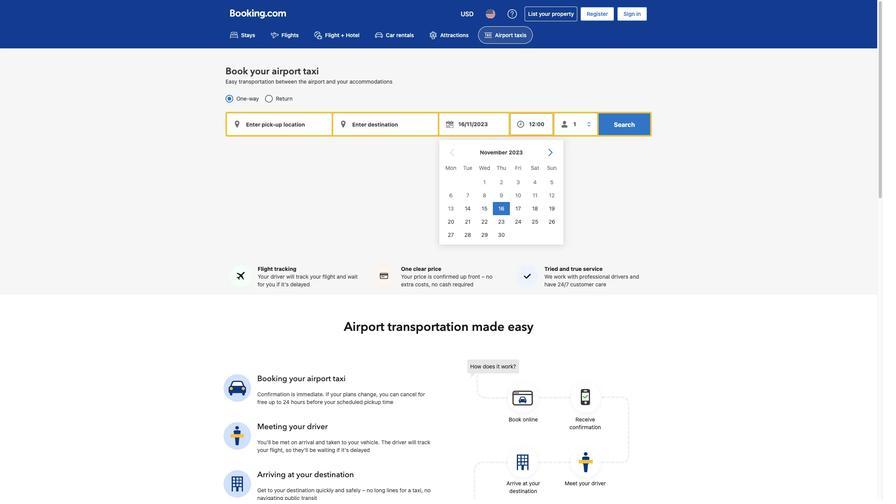 Task type: locate. For each thing, give the bounding box(es) containing it.
book
[[226, 65, 248, 78], [509, 416, 521, 423]]

destination inside arrive at your destination
[[509, 488, 537, 495]]

and left safely
[[335, 487, 344, 494]]

airport taxis link
[[478, 26, 533, 44]]

0 vertical spatial price
[[428, 266, 441, 272]]

1 vertical spatial if
[[337, 447, 340, 454]]

is up the hours at the bottom
[[291, 391, 295, 398]]

0 horizontal spatial airport
[[344, 319, 384, 336]]

0 vertical spatial airport
[[495, 32, 513, 38]]

– right the front
[[482, 273, 485, 280]]

can
[[390, 391, 399, 398]]

destination down arrive
[[509, 488, 537, 495]]

waiting
[[317, 447, 335, 454]]

long
[[374, 487, 385, 494]]

2 your from the left
[[401, 273, 412, 280]]

to inside confirmation is immediate. if your plans change, you can cancel for free up to 24 hours before your scheduled pickup time
[[277, 399, 282, 406]]

to right taken at the bottom left of page
[[342, 439, 347, 446]]

0 horizontal spatial your
[[258, 273, 269, 280]]

0 vertical spatial it's
[[281, 281, 289, 288]]

0 horizontal spatial price
[[414, 273, 426, 280]]

0 horizontal spatial track
[[296, 273, 309, 280]]

meet
[[565, 480, 577, 487]]

0 vertical spatial if
[[277, 281, 280, 288]]

your left flight
[[310, 273, 321, 280]]

0 vertical spatial for
[[258, 281, 265, 288]]

driver inside you'll be met on arrival and taken to your vehicle. the driver will track your flight, so they'll be waiting if it's delayed
[[392, 439, 407, 446]]

1 horizontal spatial if
[[337, 447, 340, 454]]

is up "costs,"
[[428, 273, 432, 280]]

flight for flight tracking your driver will track your flight and wait for you if it's delayed
[[258, 266, 273, 272]]

0 vertical spatial up
[[460, 273, 467, 280]]

your left "accommodations"
[[337, 78, 348, 85]]

0 horizontal spatial book
[[226, 65, 248, 78]]

0 horizontal spatial for
[[258, 281, 265, 288]]

costs,
[[415, 281, 430, 288]]

0 horizontal spatial up
[[269, 399, 275, 406]]

delayed inside you'll be met on arrival and taken to your vehicle. the driver will track your flight, so they'll be waiting if it's delayed
[[350, 447, 370, 454]]

tracking
[[274, 266, 296, 272]]

it
[[497, 363, 500, 370]]

up inside one clear price your price is confirmed up front – no extra costs, no cash required
[[460, 273, 467, 280]]

to up navigating
[[268, 487, 273, 494]]

your up navigating
[[274, 487, 285, 494]]

you up 'time'
[[379, 391, 388, 398]]

meeting your driver
[[257, 422, 328, 432]]

1 vertical spatial flight
[[258, 266, 273, 272]]

5
[[550, 179, 554, 186]]

sun
[[547, 165, 557, 171]]

destination for arrive at your destination
[[509, 488, 537, 495]]

your right the meet
[[579, 480, 590, 487]]

0 vertical spatial –
[[482, 273, 485, 280]]

0 horizontal spatial if
[[277, 281, 280, 288]]

book for your
[[226, 65, 248, 78]]

airport up between
[[272, 65, 301, 78]]

will right the
[[408, 439, 416, 446]]

is inside one clear price your price is confirmed up front – no extra costs, no cash required
[[428, 273, 432, 280]]

price up confirmed
[[428, 266, 441, 272]]

your right arrive
[[529, 480, 540, 487]]

your up on
[[289, 422, 305, 432]]

2 vertical spatial airport
[[307, 374, 331, 384]]

it's right waiting
[[341, 447, 349, 454]]

booking.com online hotel reservations image
[[230, 9, 286, 19]]

track right the
[[418, 439, 430, 446]]

your inside flight tracking your driver will track your flight and wait for you if it's delayed
[[258, 273, 269, 280]]

2 horizontal spatial for
[[418, 391, 425, 398]]

19 button
[[543, 202, 560, 215]]

in
[[636, 10, 641, 17]]

1 vertical spatial transportation
[[388, 319, 469, 336]]

professional
[[579, 273, 610, 280]]

1 horizontal spatial at
[[523, 480, 528, 487]]

attractions link
[[423, 26, 475, 44]]

taxi for booking
[[333, 374, 346, 384]]

2
[[500, 179, 503, 186]]

destination for arriving at your destination
[[314, 470, 354, 480]]

service
[[583, 266, 603, 272]]

taxi,
[[412, 487, 423, 494]]

your inside 'link'
[[539, 10, 550, 17]]

driver up arrival
[[307, 422, 328, 432]]

on
[[291, 439, 297, 446]]

book up the easy
[[226, 65, 248, 78]]

your inside flight tracking your driver will track your flight and wait for you if it's delayed
[[310, 273, 321, 280]]

0 vertical spatial transportation
[[239, 78, 274, 85]]

your up immediate.
[[289, 374, 305, 384]]

destination inside get to your destination quickly and safely – no long lines for a taxi, no navigating public transit
[[287, 487, 314, 494]]

and right the
[[326, 78, 336, 85]]

1 horizontal spatial is
[[428, 273, 432, 280]]

1 horizontal spatial flight
[[325, 32, 340, 38]]

1 vertical spatial –
[[362, 487, 365, 494]]

11
[[533, 192, 538, 199]]

so
[[286, 447, 292, 454]]

0 horizontal spatial to
[[268, 487, 273, 494]]

airport right the
[[308, 78, 325, 85]]

it's
[[281, 281, 289, 288], [341, 447, 349, 454]]

destination up public
[[287, 487, 314, 494]]

track down tracking
[[296, 273, 309, 280]]

if inside flight tracking your driver will track your flight and wait for you if it's delayed
[[277, 281, 280, 288]]

work
[[554, 273, 566, 280]]

0 vertical spatial flight
[[325, 32, 340, 38]]

safely
[[346, 487, 361, 494]]

destination for get to your destination quickly and safely – no long lines for a taxi, no navigating public transit
[[287, 487, 314, 494]]

1 horizontal spatial delayed
[[350, 447, 370, 454]]

7
[[466, 192, 469, 199]]

driver inside flight tracking your driver will track your flight and wait for you if it's delayed
[[270, 273, 285, 280]]

you down tracking
[[266, 281, 275, 288]]

confirmation
[[257, 391, 290, 398]]

cash
[[439, 281, 451, 288]]

24 down 17 button
[[515, 218, 522, 225]]

price down clear
[[414, 273, 426, 280]]

1 horizontal spatial book
[[509, 416, 521, 423]]

and inside get to your destination quickly and safely – no long lines for a taxi, no navigating public transit
[[335, 487, 344, 494]]

and up work
[[559, 266, 569, 272]]

at right arrive
[[523, 480, 528, 487]]

and right the drivers
[[630, 273, 639, 280]]

0 horizontal spatial transportation
[[239, 78, 274, 85]]

meet your driver
[[565, 480, 606, 487]]

15 button
[[476, 202, 493, 215]]

1 vertical spatial airport
[[344, 319, 384, 336]]

1 horizontal spatial taxi
[[333, 374, 346, 384]]

no left the long
[[367, 487, 373, 494]]

for for flight tracking your driver will track your flight and wait for you if it's delayed
[[258, 281, 265, 288]]

stays
[[241, 32, 255, 38]]

search
[[614, 121, 635, 128]]

car rentals
[[386, 32, 414, 38]]

delayed down vehicle.
[[350, 447, 370, 454]]

0 vertical spatial will
[[286, 273, 294, 280]]

0 horizontal spatial 24
[[283, 399, 290, 406]]

list your property
[[528, 10, 574, 17]]

1 horizontal spatial your
[[401, 273, 412, 280]]

1 vertical spatial you
[[379, 391, 388, 398]]

flight left +
[[325, 32, 340, 38]]

0 horizontal spatial at
[[288, 470, 294, 480]]

one-way
[[236, 95, 259, 102]]

airport
[[272, 65, 301, 78], [308, 78, 325, 85], [307, 374, 331, 384]]

1 vertical spatial taxi
[[333, 374, 346, 384]]

2023
[[509, 149, 523, 156]]

to
[[277, 399, 282, 406], [342, 439, 347, 446], [268, 487, 273, 494]]

1 vertical spatial track
[[418, 439, 430, 446]]

wait
[[348, 273, 358, 280]]

be down arrival
[[310, 447, 316, 454]]

0 vertical spatial book
[[226, 65, 248, 78]]

at for arriving
[[288, 470, 294, 480]]

0 vertical spatial is
[[428, 273, 432, 280]]

– inside get to your destination quickly and safely – no long lines for a taxi, no navigating public transit
[[362, 487, 365, 494]]

17
[[515, 205, 521, 212]]

your
[[539, 10, 550, 17], [250, 65, 270, 78], [337, 78, 348, 85], [310, 273, 321, 280], [289, 374, 305, 384], [331, 391, 342, 398], [324, 399, 335, 406], [289, 422, 305, 432], [348, 439, 359, 446], [257, 447, 268, 454], [296, 470, 312, 480], [529, 480, 540, 487], [579, 480, 590, 487], [274, 487, 285, 494]]

thu
[[497, 165, 506, 171]]

1 horizontal spatial you
[[379, 391, 388, 398]]

airport up if
[[307, 374, 331, 384]]

for inside flight tracking your driver will track your flight and wait for you if it's delayed
[[258, 281, 265, 288]]

your down if
[[324, 399, 335, 406]]

–
[[482, 273, 485, 280], [362, 487, 365, 494]]

1 horizontal spatial to
[[277, 399, 282, 406]]

up down confirmation
[[269, 399, 275, 406]]

is inside confirmation is immediate. if your plans change, you can cancel for free up to 24 hours before your scheduled pickup time
[[291, 391, 295, 398]]

driver down tracking
[[270, 273, 285, 280]]

1 horizontal spatial track
[[418, 439, 430, 446]]

for inside confirmation is immediate. if your plans change, you can cancel for free up to 24 hours before your scheduled pickup time
[[418, 391, 425, 398]]

will down tracking
[[286, 273, 294, 280]]

required
[[453, 281, 474, 288]]

airport inside airport taxis "link"
[[495, 32, 513, 38]]

booking airport taxi image for booking your airport taxi
[[224, 375, 251, 402]]

1 vertical spatial be
[[310, 447, 316, 454]]

taxi up the
[[303, 65, 319, 78]]

taxi inside "book your airport taxi easy transportation between the airport and your accommodations"
[[303, 65, 319, 78]]

your left vehicle.
[[348, 439, 359, 446]]

at inside arrive at your destination
[[523, 480, 528, 487]]

1 vertical spatial book
[[509, 416, 521, 423]]

2 vertical spatial for
[[400, 487, 407, 494]]

23 button
[[493, 215, 510, 229]]

1 horizontal spatial will
[[408, 439, 416, 446]]

your right list
[[539, 10, 550, 17]]

scheduled
[[337, 399, 363, 406]]

1 horizontal spatial –
[[482, 273, 485, 280]]

2 vertical spatial to
[[268, 487, 273, 494]]

book inside "book your airport taxi easy transportation between the airport and your accommodations"
[[226, 65, 248, 78]]

driver right the
[[392, 439, 407, 446]]

is
[[428, 273, 432, 280], [291, 391, 295, 398]]

1 vertical spatial to
[[342, 439, 347, 446]]

0 vertical spatial you
[[266, 281, 275, 288]]

airport for booking
[[307, 374, 331, 384]]

flight inside flight tracking your driver will track your flight and wait for you if it's delayed
[[258, 266, 273, 272]]

tried
[[544, 266, 558, 272]]

if down tracking
[[277, 281, 280, 288]]

0 horizontal spatial it's
[[281, 281, 289, 288]]

1 horizontal spatial airport
[[495, 32, 513, 38]]

8
[[483, 192, 486, 199]]

booking airport taxi image
[[467, 360, 630, 501], [224, 375, 251, 402], [224, 423, 251, 450], [224, 471, 251, 498]]

0 horizontal spatial taxi
[[303, 65, 319, 78]]

and up waiting
[[316, 439, 325, 446]]

wed
[[479, 165, 490, 171]]

0 horizontal spatial flight
[[258, 266, 273, 272]]

1 horizontal spatial it's
[[341, 447, 349, 454]]

up up required
[[460, 273, 467, 280]]

booking airport taxi image for meeting your driver
[[224, 423, 251, 450]]

taxi up plans
[[333, 374, 346, 384]]

to inside get to your destination quickly and safely – no long lines for a taxi, no navigating public transit
[[268, 487, 273, 494]]

at right 'arriving'
[[288, 470, 294, 480]]

1 vertical spatial is
[[291, 391, 295, 398]]

we
[[544, 273, 552, 280]]

24/7
[[558, 281, 569, 288]]

register link
[[581, 7, 614, 21]]

1 vertical spatial delayed
[[350, 447, 370, 454]]

0 vertical spatial delayed
[[290, 281, 310, 288]]

your inside get to your destination quickly and safely – no long lines for a taxi, no navigating public transit
[[274, 487, 285, 494]]

sat
[[531, 165, 539, 171]]

1 vertical spatial for
[[418, 391, 425, 398]]

0 vertical spatial taxi
[[303, 65, 319, 78]]

1 vertical spatial 24
[[283, 399, 290, 406]]

1 horizontal spatial up
[[460, 273, 467, 280]]

– inside one clear price your price is confirmed up front – no extra costs, no cash required
[[482, 273, 485, 280]]

up inside confirmation is immediate. if your plans change, you can cancel for free up to 24 hours before your scheduled pickup time
[[269, 399, 275, 406]]

20
[[448, 218, 454, 225]]

flight left tracking
[[258, 266, 273, 272]]

0 horizontal spatial delayed
[[290, 281, 310, 288]]

car
[[386, 32, 395, 38]]

between
[[276, 78, 297, 85]]

0 horizontal spatial will
[[286, 273, 294, 280]]

1 vertical spatial up
[[269, 399, 275, 406]]

0 vertical spatial to
[[277, 399, 282, 406]]

it's down tracking
[[281, 281, 289, 288]]

0 horizontal spatial –
[[362, 487, 365, 494]]

book left online at the bottom of page
[[509, 416, 521, 423]]

24 left the hours at the bottom
[[283, 399, 290, 406]]

public
[[285, 495, 300, 501]]

to down confirmation
[[277, 399, 282, 406]]

sign in
[[624, 10, 641, 17]]

2 horizontal spatial to
[[342, 439, 347, 446]]

0 vertical spatial track
[[296, 273, 309, 280]]

be up flight,
[[272, 439, 279, 446]]

0 horizontal spatial is
[[291, 391, 295, 398]]

0 vertical spatial airport
[[272, 65, 301, 78]]

1 horizontal spatial for
[[400, 487, 407, 494]]

be
[[272, 439, 279, 446], [310, 447, 316, 454]]

airport transportation made easy
[[344, 319, 533, 336]]

0 vertical spatial be
[[272, 439, 279, 446]]

1 horizontal spatial 24
[[515, 218, 522, 225]]

Enter destination text field
[[333, 114, 438, 135]]

0 vertical spatial 24
[[515, 218, 522, 225]]

flights link
[[265, 26, 305, 44]]

1 vertical spatial airport
[[308, 78, 325, 85]]

delayed down tracking
[[290, 281, 310, 288]]

front
[[468, 273, 480, 280]]

– right safely
[[362, 487, 365, 494]]

24
[[515, 218, 522, 225], [283, 399, 290, 406]]

1 horizontal spatial price
[[428, 266, 441, 272]]

if down taken at the bottom left of page
[[337, 447, 340, 454]]

you'll
[[257, 439, 271, 446]]

0 horizontal spatial you
[[266, 281, 275, 288]]

destination
[[314, 470, 354, 480], [287, 487, 314, 494], [509, 488, 537, 495]]

if
[[277, 281, 280, 288], [337, 447, 340, 454]]

have
[[544, 281, 556, 288]]

destination up quickly
[[314, 470, 354, 480]]

1 your from the left
[[258, 273, 269, 280]]

search button
[[599, 114, 650, 135]]

confirmation
[[570, 424, 601, 431]]

list your property link
[[525, 7, 577, 21]]

transportation
[[239, 78, 274, 85], [388, 319, 469, 336]]

0 horizontal spatial be
[[272, 439, 279, 446]]

delayed
[[290, 281, 310, 288], [350, 447, 370, 454]]

way
[[249, 95, 259, 102]]

they'll
[[293, 447, 308, 454]]

one
[[401, 266, 412, 272]]

for for confirmation is immediate. if your plans change, you can cancel for free up to 24 hours before your scheduled pickup time
[[418, 391, 425, 398]]

1 vertical spatial it's
[[341, 447, 349, 454]]

1 vertical spatial will
[[408, 439, 416, 446]]

and left 'wait'
[[337, 273, 346, 280]]

extra
[[401, 281, 414, 288]]



Task type: describe. For each thing, give the bounding box(es) containing it.
flight for flight + hotel
[[325, 32, 340, 38]]

1 horizontal spatial transportation
[[388, 319, 469, 336]]

care
[[595, 281, 606, 288]]

14
[[465, 205, 471, 212]]

for inside get to your destination quickly and safely – no long lines for a taxi, no navigating public transit
[[400, 487, 407, 494]]

12:00 button
[[510, 114, 553, 135]]

24 button
[[510, 215, 527, 229]]

12:00
[[529, 121, 544, 128]]

16 button
[[493, 202, 510, 215]]

tried and true service we work with professional drivers and have 24/7 customer care
[[544, 266, 639, 288]]

airport for book
[[272, 65, 301, 78]]

receive
[[576, 416, 595, 423]]

pickup
[[364, 399, 381, 406]]

18
[[532, 205, 538, 212]]

the
[[381, 439, 391, 446]]

airport for airport taxis
[[495, 32, 513, 38]]

airport taxis
[[495, 32, 527, 38]]

made
[[472, 319, 505, 336]]

it's inside you'll be met on arrival and taken to your vehicle. the driver will track your flight, so they'll be waiting if it's delayed
[[341, 447, 349, 454]]

9
[[500, 192, 503, 199]]

tue
[[463, 165, 472, 171]]

register
[[587, 10, 608, 17]]

booking your airport taxi
[[257, 374, 346, 384]]

free
[[257, 399, 267, 406]]

6
[[449, 192, 453, 199]]

24 inside confirmation is immediate. if your plans change, you can cancel for free up to 24 hours before your scheduled pickup time
[[283, 399, 290, 406]]

how does it work?
[[470, 363, 516, 370]]

you inside flight tracking your driver will track your flight and wait for you if it's delayed
[[266, 281, 275, 288]]

no left cash
[[432, 281, 438, 288]]

to inside you'll be met on arrival and taken to your vehicle. the driver will track your flight, so they'll be waiting if it's delayed
[[342, 439, 347, 446]]

flight tracking your driver will track your flight and wait for you if it's delayed
[[258, 266, 358, 288]]

book for online
[[509, 416, 521, 423]]

23
[[498, 218, 505, 225]]

will inside flight tracking your driver will track your flight and wait for you if it's delayed
[[286, 273, 294, 280]]

no right the front
[[486, 273, 492, 280]]

driver right the meet
[[591, 480, 606, 487]]

hours
[[291, 399, 305, 406]]

will inside you'll be met on arrival and taken to your vehicle. the driver will track your flight, so they'll be waiting if it's delayed
[[408, 439, 416, 446]]

book online
[[509, 416, 538, 423]]

+
[[341, 32, 344, 38]]

does
[[483, 363, 495, 370]]

if inside you'll be met on arrival and taken to your vehicle. the driver will track your flight, so they'll be waiting if it's delayed
[[337, 447, 340, 454]]

your up 'transit'
[[296, 470, 312, 480]]

receive confirmation
[[570, 416, 601, 431]]

usd button
[[456, 5, 478, 23]]

how
[[470, 363, 481, 370]]

cancel
[[400, 391, 417, 398]]

sign in link
[[617, 7, 647, 21]]

30 button
[[493, 229, 510, 242]]

1 horizontal spatial be
[[310, 447, 316, 454]]

one-
[[236, 95, 249, 102]]

17 button
[[510, 202, 527, 215]]

arriving
[[257, 470, 286, 480]]

quickly
[[316, 487, 334, 494]]

list
[[528, 10, 538, 17]]

19
[[549, 205, 555, 212]]

return
[[276, 95, 293, 102]]

with
[[567, 273, 578, 280]]

before
[[307, 399, 323, 406]]

25 button
[[527, 215, 543, 229]]

plans
[[343, 391, 356, 398]]

sign
[[624, 10, 635, 17]]

no right taxi,
[[424, 487, 431, 494]]

taxi for book
[[303, 65, 319, 78]]

accommodations
[[350, 78, 392, 85]]

lines
[[387, 487, 398, 494]]

track inside flight tracking your driver will track your flight and wait for you if it's delayed
[[296, 273, 309, 280]]

21
[[465, 218, 471, 225]]

3
[[517, 179, 520, 186]]

the
[[299, 78, 307, 85]]

easy
[[508, 319, 533, 336]]

it's inside flight tracking your driver will track your flight and wait for you if it's delayed
[[281, 281, 289, 288]]

track inside you'll be met on arrival and taken to your vehicle. the driver will track your flight, so they'll be waiting if it's delayed
[[418, 439, 430, 446]]

booking
[[257, 374, 287, 384]]

booking airport taxi image for arriving at your destination
[[224, 471, 251, 498]]

25
[[532, 218, 538, 225]]

28
[[464, 232, 471, 238]]

attractions
[[440, 32, 469, 38]]

and inside you'll be met on arrival and taken to your vehicle. the driver will track your flight, so they'll be waiting if it's delayed
[[316, 439, 325, 446]]

taxis
[[514, 32, 527, 38]]

get to your destination quickly and safely – no long lines for a taxi, no navigating public transit
[[257, 487, 431, 501]]

you inside confirmation is immediate. if your plans change, you can cancel for free up to 24 hours before your scheduled pickup time
[[379, 391, 388, 398]]

get
[[257, 487, 266, 494]]

29 button
[[476, 229, 493, 242]]

airport for airport transportation made easy
[[344, 319, 384, 336]]

arrive at your destination
[[507, 480, 540, 495]]

your inside one clear price your price is confirmed up front – no extra costs, no cash required
[[401, 273, 412, 280]]

20 button
[[443, 215, 459, 229]]

your inside arrive at your destination
[[529, 480, 540, 487]]

fri
[[515, 165, 521, 171]]

meeting
[[257, 422, 287, 432]]

24 inside button
[[515, 218, 522, 225]]

immediate.
[[297, 391, 324, 398]]

work?
[[501, 363, 516, 370]]

car rentals link
[[369, 26, 420, 44]]

clear
[[413, 266, 426, 272]]

flight,
[[270, 447, 284, 454]]

4
[[533, 179, 537, 186]]

if
[[326, 391, 329, 398]]

and inside "book your airport taxi easy transportation between the airport and your accommodations"
[[326, 78, 336, 85]]

Enter pick-up location text field
[[227, 114, 332, 135]]

your right if
[[331, 391, 342, 398]]

and inside flight tracking your driver will track your flight and wait for you if it's delayed
[[337, 273, 346, 280]]

16
[[498, 205, 504, 212]]

arrival
[[299, 439, 314, 446]]

delayed inside flight tracking your driver will track your flight and wait for you if it's delayed
[[290, 281, 310, 288]]

1 vertical spatial price
[[414, 273, 426, 280]]

flights
[[282, 32, 299, 38]]

vehicle.
[[361, 439, 380, 446]]

transportation inside "book your airport taxi easy transportation between the airport and your accommodations"
[[239, 78, 274, 85]]

your down you'll
[[257, 447, 268, 454]]

book your airport taxi easy transportation between the airport and your accommodations
[[226, 65, 392, 85]]

14 button
[[459, 202, 476, 215]]

november 2023
[[480, 149, 523, 156]]

27
[[448, 232, 454, 238]]

change,
[[358, 391, 378, 398]]

your up "way"
[[250, 65, 270, 78]]

at for arrive
[[523, 480, 528, 487]]

flight + hotel link
[[308, 26, 366, 44]]

10
[[515, 192, 521, 199]]



Task type: vqa. For each thing, say whether or not it's contained in the screenshot.
'the' for love
no



